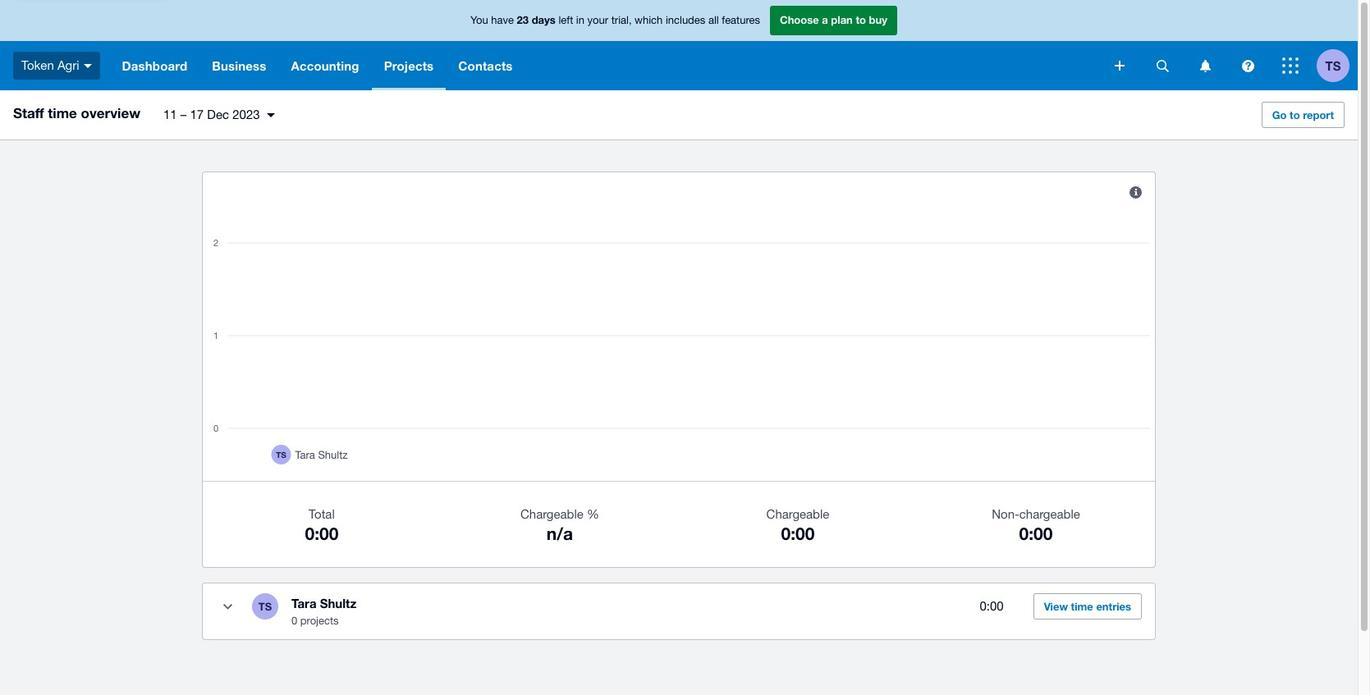 Task type: describe. For each thing, give the bounding box(es) containing it.
have
[[491, 14, 514, 26]]

all
[[708, 14, 719, 26]]

contacts
[[458, 58, 513, 73]]

entries
[[1096, 600, 1131, 613]]

business
[[212, 58, 266, 73]]

projects button
[[372, 41, 446, 90]]

chart key image
[[1129, 186, 1141, 198]]

tara shultz 0 projects
[[291, 596, 356, 627]]

tara
[[291, 596, 316, 611]]

a
[[822, 13, 828, 26]]

which
[[635, 14, 663, 26]]

total
[[309, 507, 335, 521]]

agri
[[57, 58, 79, 72]]

go to report
[[1272, 108, 1334, 121]]

go to report button
[[1261, 102, 1345, 128]]

dec
[[207, 108, 229, 121]]

choose a plan to buy
[[780, 13, 887, 26]]

token agri button
[[0, 41, 110, 90]]

your
[[587, 14, 608, 26]]

non-
[[992, 507, 1019, 521]]

chargeable
[[1019, 507, 1080, 521]]

11
[[163, 108, 177, 121]]

toggle image
[[223, 604, 232, 609]]

svg image
[[1242, 60, 1254, 72]]

plan
[[831, 13, 853, 26]]

0:00 inside "non-chargeable 0:00"
[[1019, 524, 1053, 544]]

projects
[[300, 615, 339, 627]]

you have 23 days left in your trial, which includes all features
[[470, 13, 760, 26]]

11 – 17 dec 2023
[[163, 108, 260, 121]]

0:00 inside chargeable 0:00
[[781, 524, 815, 544]]

choose
[[780, 13, 819, 26]]

ts button
[[1317, 41, 1358, 90]]

n/a
[[547, 524, 573, 544]]

total 0:00
[[305, 507, 339, 544]]

17
[[190, 108, 204, 121]]

buy
[[869, 13, 887, 26]]

chart key button
[[1119, 176, 1152, 208]]

accounting
[[291, 58, 359, 73]]

banner containing ts
[[0, 0, 1358, 90]]

chargeable % n/a
[[520, 507, 599, 544]]

contacts button
[[446, 41, 525, 90]]

0 horizontal spatial ts
[[258, 600, 272, 613]]

overview
[[81, 104, 140, 121]]



Task type: vqa. For each thing, say whether or not it's contained in the screenshot.
View Time Entries link
yes



Task type: locate. For each thing, give the bounding box(es) containing it.
1 horizontal spatial to
[[1290, 108, 1300, 121]]

banner
[[0, 0, 1358, 90]]

time for view
[[1071, 600, 1093, 613]]

view
[[1044, 600, 1068, 613]]

you
[[470, 14, 488, 26]]

1 horizontal spatial ts
[[1325, 58, 1341, 73]]

features
[[722, 14, 760, 26]]

days
[[532, 13, 556, 26]]

chargeable for 0:00
[[766, 507, 829, 521]]

time right view
[[1071, 600, 1093, 613]]

view time entries
[[1044, 600, 1131, 613]]

business button
[[200, 41, 279, 90]]

0 horizontal spatial time
[[48, 104, 77, 121]]

accounting button
[[279, 41, 372, 90]]

staff
[[13, 104, 44, 121]]

chargeable for n/a
[[520, 507, 583, 521]]

1 horizontal spatial chargeable
[[766, 507, 829, 521]]

0 vertical spatial to
[[856, 13, 866, 26]]

ts up report
[[1325, 58, 1341, 73]]

chargeable inside the chargeable % n/a
[[520, 507, 583, 521]]

0
[[291, 615, 297, 627]]

go
[[1272, 108, 1287, 121]]

ts
[[1325, 58, 1341, 73], [258, 600, 272, 613]]

chargeable
[[520, 507, 583, 521], [766, 507, 829, 521]]

includes
[[666, 14, 705, 26]]

non-chargeable 0:00
[[992, 507, 1080, 544]]

%
[[587, 507, 599, 521]]

to inside button
[[1290, 108, 1300, 121]]

to right go
[[1290, 108, 1300, 121]]

11 – 17 dec 2023 button
[[154, 101, 284, 129]]

0 horizontal spatial to
[[856, 13, 866, 26]]

2023
[[232, 108, 260, 121]]

time
[[48, 104, 77, 121], [1071, 600, 1093, 613]]

staff time overview
[[13, 104, 140, 121]]

0 vertical spatial ts
[[1325, 58, 1341, 73]]

svg image
[[1282, 57, 1299, 74], [1156, 60, 1168, 72], [1200, 60, 1210, 72], [1115, 61, 1125, 71], [83, 64, 92, 68]]

1 vertical spatial to
[[1290, 108, 1300, 121]]

left
[[559, 14, 573, 26]]

1 chargeable from the left
[[520, 507, 583, 521]]

in
[[576, 14, 584, 26]]

shultz
[[320, 596, 356, 611]]

svg image inside token agri 'popup button'
[[83, 64, 92, 68]]

1 horizontal spatial time
[[1071, 600, 1093, 613]]

0:00
[[305, 524, 339, 544], [781, 524, 815, 544], [1019, 524, 1053, 544], [980, 599, 1004, 613]]

token agri
[[21, 58, 79, 72]]

to left buy
[[856, 13, 866, 26]]

time right "staff"
[[48, 104, 77, 121]]

view time entries link
[[1033, 593, 1142, 620]]

chargeable 0:00
[[766, 507, 829, 544]]

1 vertical spatial ts
[[258, 600, 272, 613]]

report
[[1303, 108, 1334, 121]]

2 chargeable from the left
[[766, 507, 829, 521]]

token
[[21, 58, 54, 72]]

time inside view time entries link
[[1071, 600, 1093, 613]]

trial,
[[611, 14, 632, 26]]

ts inside "popup button"
[[1325, 58, 1341, 73]]

toggle button
[[211, 590, 244, 623]]

–
[[180, 108, 187, 121]]

dashboard
[[122, 58, 187, 73]]

23
[[517, 13, 529, 26]]

to
[[856, 13, 866, 26], [1290, 108, 1300, 121]]

1 vertical spatial time
[[1071, 600, 1093, 613]]

0 vertical spatial time
[[48, 104, 77, 121]]

dashboard link
[[110, 41, 200, 90]]

0 horizontal spatial chargeable
[[520, 507, 583, 521]]

time for staff
[[48, 104, 77, 121]]

projects
[[384, 58, 434, 73]]

ts right 'toggle' dropdown button
[[258, 600, 272, 613]]



